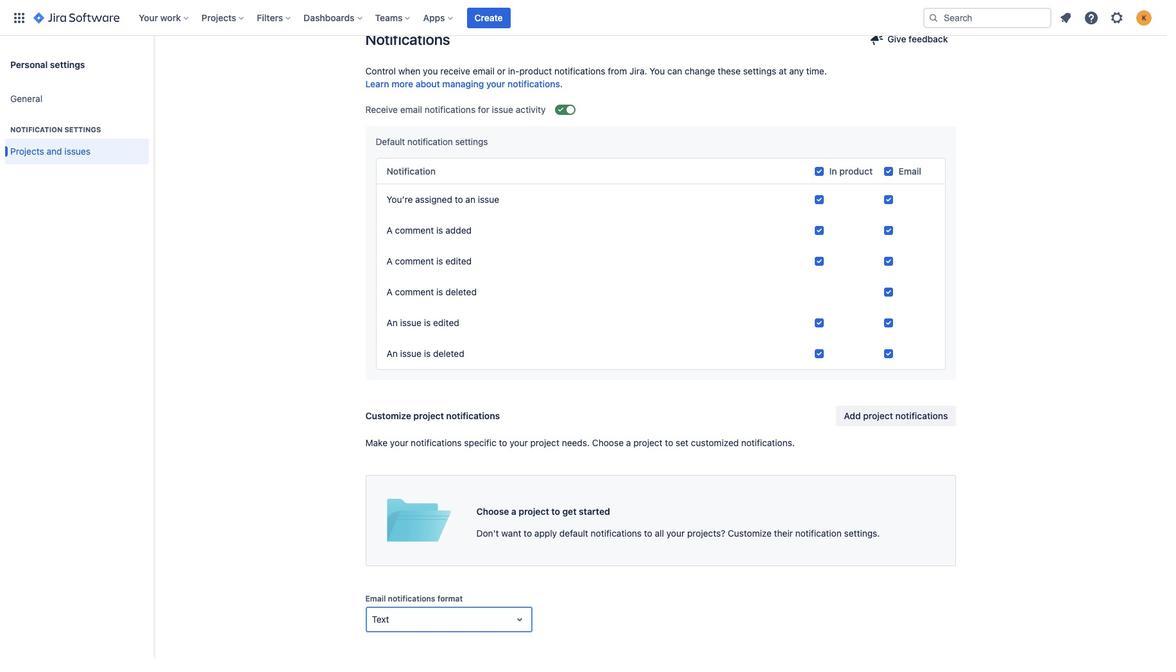 Task type: vqa. For each thing, say whether or not it's contained in the screenshot.
'screen'
no



Task type: describe. For each thing, give the bounding box(es) containing it.
don't
[[477, 528, 499, 538]]

in
[[830, 165, 837, 176]]

personal for notification
[[10, 59, 48, 70]]

give feedback
[[888, 33, 949, 44]]

managing
[[443, 78, 484, 89]]

issue up an issue is deleted at left
[[400, 317, 422, 328]]

an for an issue is deleted
[[387, 348, 398, 359]]

projects and issues
[[10, 145, 91, 156]]

project left the set
[[634, 437, 663, 448]]

your right specific
[[510, 437, 528, 448]]

your work button
[[135, 7, 194, 28]]

personal settings for you're assigned to an issue
[[366, 15, 437, 26]]

notifications image
[[1059, 10, 1074, 25]]

notifications inside control when you receive email or in-product notifications from jira. you can change these settings at any time. learn more about managing your notifications.
[[555, 65, 606, 76]]

you're
[[387, 194, 413, 205]]

add project notifications
[[844, 410, 949, 421]]

an for an issue is edited
[[387, 317, 398, 328]]

or
[[497, 65, 506, 76]]

0 horizontal spatial a
[[512, 506, 517, 517]]

needs.
[[562, 437, 590, 448]]

primary element
[[8, 0, 914, 36]]

to right the 'want'
[[524, 528, 532, 538]]

at
[[779, 65, 787, 76]]

receive email notifications for issue activity
[[366, 104, 546, 115]]

0 vertical spatial notifications
[[452, 15, 505, 26]]

apps
[[423, 12, 445, 23]]

projects button
[[198, 7, 249, 28]]

teams
[[375, 12, 403, 23]]

apply
[[535, 528, 557, 538]]

specific
[[464, 437, 497, 448]]

is for a comment is deleted
[[437, 286, 443, 297]]

your right all
[[667, 528, 685, 538]]

notification settings group
[[5, 112, 149, 168]]

projects for projects
[[202, 12, 236, 23]]

help image
[[1084, 10, 1100, 25]]

general link
[[5, 86, 149, 112]]

a for a comment is added
[[387, 225, 393, 235]]

give
[[888, 33, 907, 44]]

work
[[160, 12, 181, 23]]

email inside control when you receive email or in-product notifications from jira. you can change these settings at any time. learn more about managing your notifications.
[[473, 65, 495, 76]]

text
[[372, 614, 389, 625]]

settings.
[[845, 528, 880, 538]]

default
[[560, 528, 589, 538]]

notification settings
[[10, 125, 101, 134]]

your
[[139, 12, 158, 23]]

notification for notification
[[387, 165, 436, 176]]

in-
[[508, 65, 520, 76]]

project up apply
[[519, 506, 549, 517]]

issue down an issue is edited
[[400, 348, 422, 359]]

settings image
[[1110, 10, 1125, 25]]

comment for a comment is deleted
[[395, 286, 434, 297]]

general
[[10, 93, 42, 104]]

change
[[685, 65, 716, 76]]

a for a comment is edited
[[387, 255, 393, 266]]

settings inside control when you receive email or in-product notifications from jira. you can change these settings at any time. learn more about managing your notifications.
[[744, 65, 777, 76]]

edited for an issue is edited
[[433, 317, 460, 328]]

make
[[366, 437, 388, 448]]

search image
[[929, 13, 939, 23]]

learn
[[366, 78, 389, 89]]

create
[[475, 12, 503, 23]]

projects for projects and issues
[[10, 145, 44, 156]]

settings up general link
[[50, 59, 85, 70]]

to right specific
[[499, 437, 507, 448]]

make your notifications specific to your project needs. choose a project to set customized notifications.
[[366, 437, 795, 448]]

an issue is deleted
[[387, 348, 465, 359]]

project inside add project notifications button
[[864, 410, 894, 421]]

issues
[[64, 145, 91, 156]]

and
[[47, 145, 62, 156]]

add
[[844, 410, 861, 421]]

projects?
[[688, 528, 726, 538]]

notifications. inside control when you receive email or in-product notifications from jira. you can change these settings at any time. learn more about managing your notifications.
[[508, 78, 563, 89]]

you're assigned to an issue
[[387, 194, 500, 205]]

about
[[416, 78, 440, 89]]

personal settings for notification
[[10, 59, 85, 70]]

email for email
[[899, 165, 922, 176]]

appswitcher icon image
[[12, 10, 27, 25]]

learn more about managing your notifications. button
[[366, 78, 563, 91]]

these
[[718, 65, 741, 76]]

to left get
[[552, 506, 560, 517]]

project left needs.
[[531, 437, 560, 448]]

an issue is edited
[[387, 317, 460, 328]]

control when you receive email or in-product notifications from jira. you can change these settings at any time. learn more about managing your notifications.
[[366, 65, 827, 89]]

a for a comment is deleted
[[387, 286, 393, 297]]

can
[[668, 65, 683, 76]]

don't want to apply default notifications to all your projects? customize their notification settings.
[[477, 528, 880, 538]]

their
[[774, 528, 793, 538]]

0 horizontal spatial email
[[400, 104, 422, 115]]

comment for a comment is added
[[395, 225, 434, 235]]



Task type: locate. For each thing, give the bounding box(es) containing it.
email notifications format
[[366, 594, 463, 603]]

issue
[[492, 104, 514, 115], [478, 194, 500, 205], [400, 317, 422, 328], [400, 348, 422, 359]]

sidebar navigation image
[[140, 51, 168, 77]]

product right in
[[840, 165, 873, 176]]

projects left and
[[10, 145, 44, 156]]

Search field
[[924, 7, 1052, 28]]

started
[[579, 506, 610, 517]]

0 horizontal spatial personal settings
[[10, 59, 85, 70]]

personal up the general
[[10, 59, 48, 70]]

group
[[5, 82, 149, 172]]

2 vertical spatial comment
[[395, 286, 434, 297]]

banner
[[0, 0, 1168, 36]]

1 vertical spatial personal settings
[[10, 59, 85, 70]]

time.
[[807, 65, 827, 76]]

jira software image
[[33, 10, 120, 25], [33, 10, 120, 25]]

deleted down an issue is edited
[[433, 348, 465, 359]]

your inside control when you receive email or in-product notifications from jira. you can change these settings at any time. learn more about managing your notifications.
[[487, 78, 505, 89]]

1 vertical spatial notification
[[796, 528, 842, 538]]

1 vertical spatial an
[[387, 348, 398, 359]]

settings right teams
[[404, 15, 437, 26]]

0 vertical spatial choose
[[592, 437, 624, 448]]

0 horizontal spatial email
[[366, 594, 386, 603]]

to left an on the left top of the page
[[455, 194, 463, 205]]

notification for notification settings
[[10, 125, 63, 134]]

is
[[437, 225, 443, 235], [437, 255, 443, 266], [437, 286, 443, 297], [424, 317, 431, 328], [424, 348, 431, 359]]

when
[[398, 65, 421, 76]]

set
[[676, 437, 689, 448]]

1 horizontal spatial customize
[[728, 528, 772, 538]]

you
[[650, 65, 665, 76]]

is for an issue is deleted
[[424, 348, 431, 359]]

settings left at
[[744, 65, 777, 76]]

1 vertical spatial deleted
[[433, 348, 465, 359]]

0 horizontal spatial customize
[[366, 410, 411, 421]]

personal settings up the general
[[10, 59, 85, 70]]

email down more
[[400, 104, 422, 115]]

notifications
[[452, 15, 505, 26], [366, 30, 450, 48]]

1 an from the top
[[387, 317, 398, 328]]

notifications. right customized
[[742, 437, 795, 448]]

1 vertical spatial email
[[366, 594, 386, 603]]

2 a from the top
[[387, 255, 393, 266]]

0 horizontal spatial product
[[520, 65, 552, 76]]

notifications. down in- in the left of the page
[[508, 78, 563, 89]]

control
[[366, 65, 396, 76]]

0 horizontal spatial personal
[[10, 59, 48, 70]]

feedback
[[909, 33, 949, 44]]

dashboards
[[304, 12, 355, 23]]

1 horizontal spatial notification
[[796, 528, 842, 538]]

a comment is deleted
[[387, 286, 477, 297]]

1 vertical spatial notifications
[[366, 30, 450, 48]]

notification right their
[[796, 528, 842, 538]]

1 vertical spatial edited
[[433, 317, 460, 328]]

all
[[655, 528, 664, 538]]

projects right 'work'
[[202, 12, 236, 23]]

product inside control when you receive email or in-product notifications from jira. you can change these settings at any time. learn more about managing your notifications.
[[520, 65, 552, 76]]

notification right default
[[408, 136, 453, 147]]

a comment is edited
[[387, 255, 472, 266]]

1 horizontal spatial choose
[[592, 437, 624, 448]]

in product
[[830, 165, 873, 176]]

0 horizontal spatial choose
[[477, 506, 509, 517]]

you
[[423, 65, 438, 76]]

2 an from the top
[[387, 348, 398, 359]]

is for a comment is edited
[[437, 255, 443, 266]]

3 comment from the top
[[395, 286, 434, 297]]

customize up "make"
[[366, 410, 411, 421]]

product right or
[[520, 65, 552, 76]]

1 horizontal spatial projects
[[202, 12, 236, 23]]

filters button
[[253, 7, 296, 28]]

0 horizontal spatial notification
[[408, 136, 453, 147]]

added
[[446, 225, 472, 235]]

personal settings up when
[[366, 15, 437, 26]]

project
[[414, 410, 444, 421], [864, 410, 894, 421], [531, 437, 560, 448], [634, 437, 663, 448], [519, 506, 549, 517]]

default
[[376, 136, 405, 147]]

filters
[[257, 12, 283, 23]]

notifications.
[[508, 78, 563, 89], [742, 437, 795, 448]]

is for an issue is edited
[[424, 317, 431, 328]]

for
[[478, 104, 490, 115]]

1 horizontal spatial notifications.
[[742, 437, 795, 448]]

is up an issue is deleted at left
[[424, 317, 431, 328]]

a
[[387, 225, 393, 235], [387, 255, 393, 266], [387, 286, 393, 297]]

1 vertical spatial notifications.
[[742, 437, 795, 448]]

edited down a comment is deleted
[[433, 317, 460, 328]]

is left added at the top left
[[437, 225, 443, 235]]

2 vertical spatial a
[[387, 286, 393, 297]]

from
[[608, 65, 627, 76]]

0 vertical spatial edited
[[446, 255, 472, 266]]

deleted down a comment is edited
[[446, 286, 477, 297]]

email right in product
[[899, 165, 922, 176]]

email left or
[[473, 65, 495, 76]]

a
[[626, 437, 631, 448], [512, 506, 517, 517]]

1 horizontal spatial email
[[473, 65, 495, 76]]

3 a from the top
[[387, 286, 393, 297]]

0 vertical spatial projects
[[202, 12, 236, 23]]

projects and issues link
[[5, 139, 149, 164]]

1 vertical spatial customize
[[728, 528, 772, 538]]

receive
[[366, 104, 398, 115]]

is for a comment is added
[[437, 225, 443, 235]]

deleted
[[446, 286, 477, 297], [433, 348, 465, 359]]

apps button
[[420, 7, 458, 28]]

comment up an issue is edited
[[395, 286, 434, 297]]

customize project notifications
[[366, 410, 500, 421]]

0 vertical spatial deleted
[[446, 286, 477, 297]]

0 horizontal spatial projects
[[10, 145, 44, 156]]

your work
[[139, 12, 181, 23]]

0 vertical spatial notifications.
[[508, 78, 563, 89]]

an
[[466, 194, 476, 205]]

1 vertical spatial notification
[[387, 165, 436, 176]]

create button
[[467, 7, 511, 28]]

assigned
[[415, 194, 453, 205]]

0 horizontal spatial notifications.
[[508, 78, 563, 89]]

more
[[392, 78, 413, 89]]

choose a project to get started
[[477, 506, 610, 517]]

add project notifications button
[[837, 406, 956, 426]]

notification up you're
[[387, 165, 436, 176]]

0 vertical spatial an
[[387, 317, 398, 328]]

customized
[[691, 437, 739, 448]]

comment up a comment is edited
[[395, 225, 434, 235]]

1 horizontal spatial notifications
[[452, 15, 505, 26]]

deleted for an issue is deleted
[[433, 348, 465, 359]]

your right "make"
[[390, 437, 409, 448]]

a down the a comment is added
[[387, 255, 393, 266]]

notification
[[408, 136, 453, 147], [796, 528, 842, 538]]

choose a project to get started image
[[387, 486, 451, 555]]

2 comment from the top
[[395, 255, 434, 266]]

to left the set
[[665, 437, 674, 448]]

0 vertical spatial personal settings
[[366, 15, 437, 26]]

settings inside heading
[[64, 125, 101, 134]]

comment for a comment is edited
[[395, 255, 434, 266]]

teams button
[[371, 7, 416, 28]]

edited down added at the top left
[[446, 255, 472, 266]]

comment
[[395, 225, 434, 235], [395, 255, 434, 266], [395, 286, 434, 297]]

choose
[[592, 437, 624, 448], [477, 506, 509, 517]]

a right needs.
[[626, 437, 631, 448]]

project down an issue is deleted at left
[[414, 410, 444, 421]]

notification settings heading
[[5, 125, 149, 135]]

settings up issues
[[64, 125, 101, 134]]

email up text
[[366, 594, 386, 603]]

projects inside notification settings group
[[10, 145, 44, 156]]

0 vertical spatial personal
[[366, 15, 401, 26]]

1 vertical spatial email
[[400, 104, 422, 115]]

1 horizontal spatial a
[[626, 437, 631, 448]]

1 horizontal spatial personal settings
[[366, 15, 437, 26]]

notification up projects and issues on the top left of the page
[[10, 125, 63, 134]]

notifications
[[555, 65, 606, 76], [425, 104, 476, 115], [446, 410, 500, 421], [896, 410, 949, 421], [411, 437, 462, 448], [591, 528, 642, 538], [388, 594, 436, 603]]

1 vertical spatial projects
[[10, 145, 44, 156]]

notification
[[10, 125, 63, 134], [387, 165, 436, 176]]

a up an issue is edited
[[387, 286, 393, 297]]

customize left their
[[728, 528, 772, 538]]

deleted for a comment is deleted
[[446, 286, 477, 297]]

choose right needs.
[[592, 437, 624, 448]]

group containing general
[[5, 82, 149, 172]]

1 horizontal spatial email
[[899, 165, 922, 176]]

issue right for
[[492, 104, 514, 115]]

choose up "don't"
[[477, 506, 509, 517]]

0 horizontal spatial notifications
[[366, 30, 450, 48]]

1 horizontal spatial product
[[840, 165, 873, 176]]

personal up control
[[366, 15, 401, 26]]

1 a from the top
[[387, 225, 393, 235]]

get
[[563, 506, 577, 517]]

to
[[455, 194, 463, 205], [499, 437, 507, 448], [665, 437, 674, 448], [552, 506, 560, 517], [524, 528, 532, 538], [644, 528, 653, 538]]

open image
[[512, 612, 527, 627]]

edited for a comment is edited
[[446, 255, 472, 266]]

to left all
[[644, 528, 653, 538]]

activity
[[516, 104, 546, 115]]

1 vertical spatial personal
[[10, 59, 48, 70]]

0 vertical spatial email
[[899, 165, 922, 176]]

comment down the a comment is added
[[395, 255, 434, 266]]

your down or
[[487, 78, 505, 89]]

is up a comment is deleted
[[437, 255, 443, 266]]

personal for you're assigned to an issue
[[366, 15, 401, 26]]

dashboards button
[[300, 7, 368, 28]]

projects
[[202, 12, 236, 23], [10, 145, 44, 156]]

1 comment from the top
[[395, 225, 434, 235]]

any
[[790, 65, 804, 76]]

default notification settings
[[376, 136, 488, 147]]

0 vertical spatial comment
[[395, 225, 434, 235]]

settings
[[404, 15, 437, 26], [50, 59, 85, 70], [744, 65, 777, 76], [64, 125, 101, 134], [455, 136, 488, 147]]

project right add
[[864, 410, 894, 421]]

product
[[520, 65, 552, 76], [840, 165, 873, 176]]

email for email notifications format
[[366, 594, 386, 603]]

1 vertical spatial comment
[[395, 255, 434, 266]]

notifications link
[[452, 13, 505, 29]]

a up the 'want'
[[512, 506, 517, 517]]

settings down for
[[455, 136, 488, 147]]

want
[[502, 528, 522, 538]]

1 vertical spatial a
[[387, 255, 393, 266]]

a comment is added
[[387, 225, 472, 235]]

0 vertical spatial notification
[[408, 136, 453, 147]]

issue right an on the left top of the page
[[478, 194, 500, 205]]

personal settings
[[366, 15, 437, 26], [10, 59, 85, 70]]

0 vertical spatial email
[[473, 65, 495, 76]]

an down an issue is edited
[[387, 348, 398, 359]]

give feedback button
[[865, 29, 956, 49]]

banner containing your work
[[0, 0, 1168, 36]]

format
[[438, 594, 463, 603]]

1 horizontal spatial notification
[[387, 165, 436, 176]]

1 vertical spatial choose
[[477, 506, 509, 517]]

0 vertical spatial notification
[[10, 125, 63, 134]]

0 vertical spatial a
[[387, 225, 393, 235]]

1 vertical spatial product
[[840, 165, 873, 176]]

email
[[899, 165, 922, 176], [366, 594, 386, 603]]

personal
[[366, 15, 401, 26], [10, 59, 48, 70]]

0 vertical spatial customize
[[366, 410, 411, 421]]

0 vertical spatial a
[[626, 437, 631, 448]]

a down you're
[[387, 225, 393, 235]]

0 vertical spatial product
[[520, 65, 552, 76]]

1 horizontal spatial personal
[[366, 15, 401, 26]]

your profile and settings image
[[1137, 10, 1152, 25]]

jira.
[[630, 65, 647, 76]]

notifications inside add project notifications button
[[896, 410, 949, 421]]

1 vertical spatial a
[[512, 506, 517, 517]]

receive
[[441, 65, 471, 76]]

projects inside dropdown button
[[202, 12, 236, 23]]

notification inside heading
[[10, 125, 63, 134]]

0 horizontal spatial notification
[[10, 125, 63, 134]]

is down a comment is edited
[[437, 286, 443, 297]]

is down an issue is edited
[[424, 348, 431, 359]]

an up an issue is deleted at left
[[387, 317, 398, 328]]



